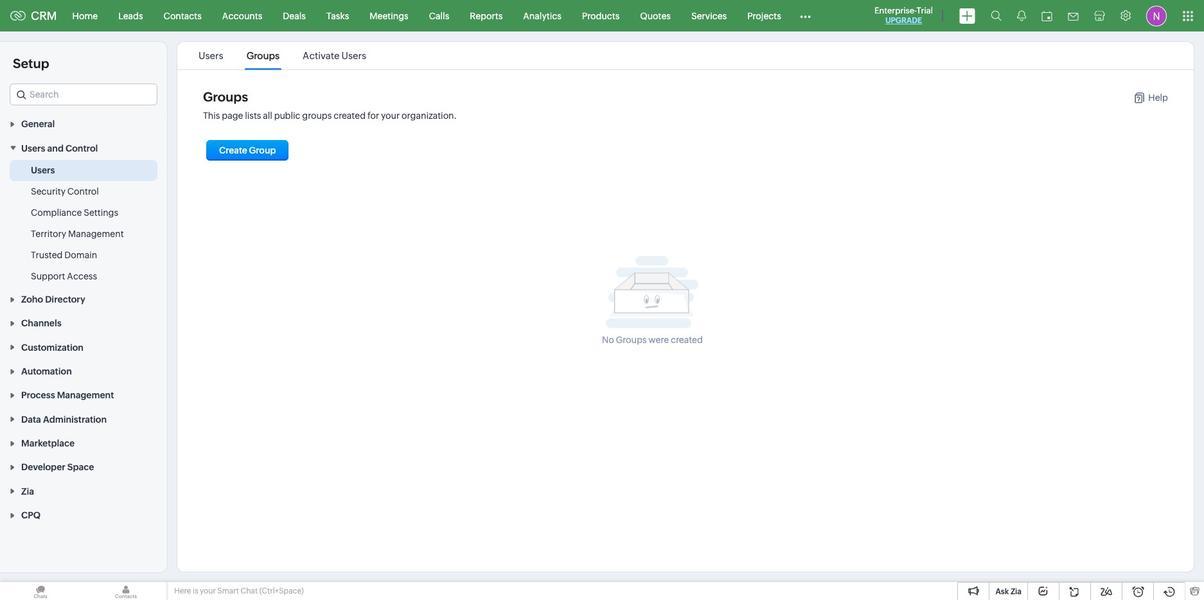 Task type: locate. For each thing, give the bounding box(es) containing it.
users link up security on the left
[[31, 164, 55, 177]]

services
[[692, 11, 727, 21]]

cpq button
[[0, 503, 167, 527]]

management inside users and control region
[[68, 229, 124, 239]]

1 vertical spatial groups
[[203, 89, 248, 104]]

users link
[[197, 50, 225, 61], [31, 164, 55, 177]]

0 vertical spatial users link
[[197, 50, 225, 61]]

0 vertical spatial zia
[[21, 487, 34, 497]]

your
[[381, 111, 400, 121], [200, 587, 216, 596]]

create group button
[[206, 140, 289, 161]]

groups down the accounts
[[247, 50, 280, 61]]

list
[[187, 42, 378, 69]]

chat
[[241, 587, 258, 596]]

setup
[[13, 56, 49, 71]]

groups inside groups this page lists all public groups created for your organization.
[[203, 89, 248, 104]]

1 horizontal spatial created
[[671, 335, 703, 345]]

1 vertical spatial created
[[671, 335, 703, 345]]

groups right no
[[616, 335, 647, 345]]

1 horizontal spatial users link
[[197, 50, 225, 61]]

created right were
[[671, 335, 703, 345]]

meetings link
[[360, 0, 419, 31]]

zia inside dropdown button
[[21, 487, 34, 497]]

zia
[[21, 487, 34, 497], [1011, 588, 1022, 597]]

deals
[[283, 11, 306, 21]]

0 horizontal spatial created
[[334, 111, 366, 121]]

groups for groups
[[247, 50, 280, 61]]

0 horizontal spatial your
[[200, 587, 216, 596]]

management
[[68, 229, 124, 239], [57, 391, 114, 401]]

data
[[21, 415, 41, 425]]

crm link
[[10, 9, 57, 23]]

support
[[31, 271, 65, 281]]

ask zia
[[996, 588, 1022, 597]]

home link
[[62, 0, 108, 31]]

users
[[199, 50, 223, 61], [342, 50, 367, 61], [21, 143, 45, 153], [31, 165, 55, 175]]

0 vertical spatial created
[[334, 111, 366, 121]]

list containing users
[[187, 42, 378, 69]]

and
[[47, 143, 64, 153]]

zia up cpq
[[21, 487, 34, 497]]

0 vertical spatial your
[[381, 111, 400, 121]]

groups inside list
[[247, 50, 280, 61]]

products link
[[572, 0, 630, 31]]

automation
[[21, 367, 72, 377]]

create menu element
[[952, 0, 984, 31]]

contacts
[[164, 11, 202, 21]]

mails image
[[1069, 13, 1079, 20]]

developer space
[[21, 463, 94, 473]]

management inside dropdown button
[[57, 391, 114, 401]]

accounts link
[[212, 0, 273, 31]]

control
[[66, 143, 98, 153], [67, 186, 99, 197]]

help
[[1149, 93, 1169, 103]]

Search text field
[[10, 84, 157, 105]]

None field
[[10, 84, 158, 105]]

meetings
[[370, 11, 409, 21]]

reports link
[[460, 0, 513, 31]]

groups up page
[[203, 89, 248, 104]]

users left and
[[21, 143, 45, 153]]

groups
[[302, 111, 332, 121]]

your inside groups this page lists all public groups created for your organization.
[[381, 111, 400, 121]]

1 vertical spatial control
[[67, 186, 99, 197]]

users up security on the left
[[31, 165, 55, 175]]

zia button
[[0, 479, 167, 503]]

quotes
[[641, 11, 671, 21]]

control down general dropdown button
[[66, 143, 98, 153]]

groups for groups this page lists all public groups created for your organization.
[[203, 89, 248, 104]]

calendar image
[[1042, 11, 1053, 21]]

0 horizontal spatial zia
[[21, 487, 34, 497]]

create menu image
[[960, 8, 976, 23]]

created
[[334, 111, 366, 121], [671, 335, 703, 345]]

users inside users and control region
[[31, 165, 55, 175]]

support access
[[31, 271, 97, 281]]

control up compliance settings link
[[67, 186, 99, 197]]

users link for security control link on the top
[[31, 164, 55, 177]]

your right for
[[381, 111, 400, 121]]

trusted domain link
[[31, 249, 97, 261]]

0 vertical spatial groups
[[247, 50, 280, 61]]

general button
[[0, 112, 167, 136]]

1 horizontal spatial your
[[381, 111, 400, 121]]

created inside groups this page lists all public groups created for your organization.
[[334, 111, 366, 121]]

territory management
[[31, 229, 124, 239]]

1 horizontal spatial zia
[[1011, 588, 1022, 597]]

no groups were created
[[602, 335, 703, 345]]

this
[[203, 111, 220, 121]]

lists
[[245, 111, 261, 121]]

1 vertical spatial your
[[200, 587, 216, 596]]

upgrade
[[886, 16, 923, 25]]

calls
[[429, 11, 450, 21]]

management up data administration dropdown button
[[57, 391, 114, 401]]

security
[[31, 186, 66, 197]]

0 horizontal spatial users link
[[31, 164, 55, 177]]

groups
[[247, 50, 280, 61], [203, 89, 248, 104], [616, 335, 647, 345]]

zoho directory button
[[0, 287, 167, 311]]

reports
[[470, 11, 503, 21]]

0 vertical spatial management
[[68, 229, 124, 239]]

trial
[[917, 6, 934, 15]]

compliance
[[31, 207, 82, 218]]

public
[[274, 111, 301, 121]]

organization.
[[402, 111, 457, 121]]

process
[[21, 391, 55, 401]]

0 vertical spatial control
[[66, 143, 98, 153]]

1 vertical spatial users link
[[31, 164, 55, 177]]

your right is
[[200, 587, 216, 596]]

users link down contacts
[[197, 50, 225, 61]]

chats image
[[0, 583, 81, 601]]

created left for
[[334, 111, 366, 121]]

management down settings
[[68, 229, 124, 239]]

zia right the ask
[[1011, 588, 1022, 597]]

contacts image
[[86, 583, 167, 601]]

Other Modules field
[[792, 5, 820, 26]]

mails element
[[1061, 1, 1087, 31]]

1 vertical spatial management
[[57, 391, 114, 401]]

marketplace button
[[0, 431, 167, 455]]



Task type: vqa. For each thing, say whether or not it's contained in the screenshot.
the Tasks "link"
yes



Task type: describe. For each thing, give the bounding box(es) containing it.
security control link
[[31, 185, 99, 198]]

is
[[193, 587, 198, 596]]

here
[[174, 587, 191, 596]]

space
[[67, 463, 94, 473]]

users inside dropdown button
[[21, 143, 45, 153]]

search image
[[991, 10, 1002, 21]]

compliance settings
[[31, 207, 118, 218]]

crm
[[31, 9, 57, 23]]

ask
[[996, 588, 1010, 597]]

activate
[[303, 50, 340, 61]]

territory management link
[[31, 227, 124, 240]]

tasks
[[327, 11, 349, 21]]

no
[[602, 335, 614, 345]]

developer
[[21, 463, 65, 473]]

signals element
[[1010, 0, 1034, 32]]

profile element
[[1139, 0, 1175, 31]]

calls link
[[419, 0, 460, 31]]

create
[[219, 145, 247, 156]]

cpq
[[21, 511, 41, 521]]

search element
[[984, 0, 1010, 32]]

control inside the users and control dropdown button
[[66, 143, 98, 153]]

territory
[[31, 229, 66, 239]]

group
[[249, 145, 276, 156]]

trusted domain
[[31, 250, 97, 260]]

customization button
[[0, 335, 167, 359]]

accounts
[[222, 11, 263, 21]]

profile image
[[1147, 5, 1168, 26]]

users and control button
[[0, 136, 167, 160]]

deals link
[[273, 0, 316, 31]]

marketplace
[[21, 439, 75, 449]]

analytics link
[[513, 0, 572, 31]]

users link for groups link
[[197, 50, 225, 61]]

home
[[72, 11, 98, 21]]

smart
[[218, 587, 239, 596]]

zoho
[[21, 294, 43, 305]]

enterprise-trial upgrade
[[875, 6, 934, 25]]

trusted
[[31, 250, 63, 260]]

general
[[21, 119, 55, 129]]

support access link
[[31, 270, 97, 283]]

enterprise-
[[875, 6, 917, 15]]

management for process management
[[57, 391, 114, 401]]

users and control
[[21, 143, 98, 153]]

1 vertical spatial zia
[[1011, 588, 1022, 597]]

services link
[[682, 0, 738, 31]]

compliance settings link
[[31, 206, 118, 219]]

users and control region
[[0, 160, 167, 287]]

access
[[67, 271, 97, 281]]

customization
[[21, 343, 84, 353]]

leads link
[[108, 0, 153, 31]]

users right activate
[[342, 50, 367, 61]]

automation button
[[0, 359, 167, 383]]

domain
[[64, 250, 97, 260]]

page
[[222, 111, 243, 121]]

projects
[[748, 11, 782, 21]]

2 vertical spatial groups
[[616, 335, 647, 345]]

groups link
[[245, 50, 282, 61]]

security control
[[31, 186, 99, 197]]

projects link
[[738, 0, 792, 31]]

users down contacts
[[199, 50, 223, 61]]

channels
[[21, 318, 62, 329]]

activate users
[[303, 50, 367, 61]]

quotes link
[[630, 0, 682, 31]]

zoho directory
[[21, 294, 85, 305]]

channels button
[[0, 311, 167, 335]]

tasks link
[[316, 0, 360, 31]]

products
[[582, 11, 620, 21]]

leads
[[118, 11, 143, 21]]

data administration button
[[0, 407, 167, 431]]

directory
[[45, 294, 85, 305]]

analytics
[[524, 11, 562, 21]]

for
[[368, 111, 379, 121]]

here is your smart chat (ctrl+space)
[[174, 587, 304, 596]]

groups this page lists all public groups created for your organization.
[[203, 89, 457, 121]]

process management button
[[0, 383, 167, 407]]

(ctrl+space)
[[259, 587, 304, 596]]

create group
[[219, 145, 276, 156]]

signals image
[[1018, 10, 1027, 21]]

data administration
[[21, 415, 107, 425]]

management for territory management
[[68, 229, 124, 239]]

were
[[649, 335, 669, 345]]

developer space button
[[0, 455, 167, 479]]

activate users link
[[301, 50, 369, 61]]

contacts link
[[153, 0, 212, 31]]

control inside security control link
[[67, 186, 99, 197]]

process management
[[21, 391, 114, 401]]

administration
[[43, 415, 107, 425]]



